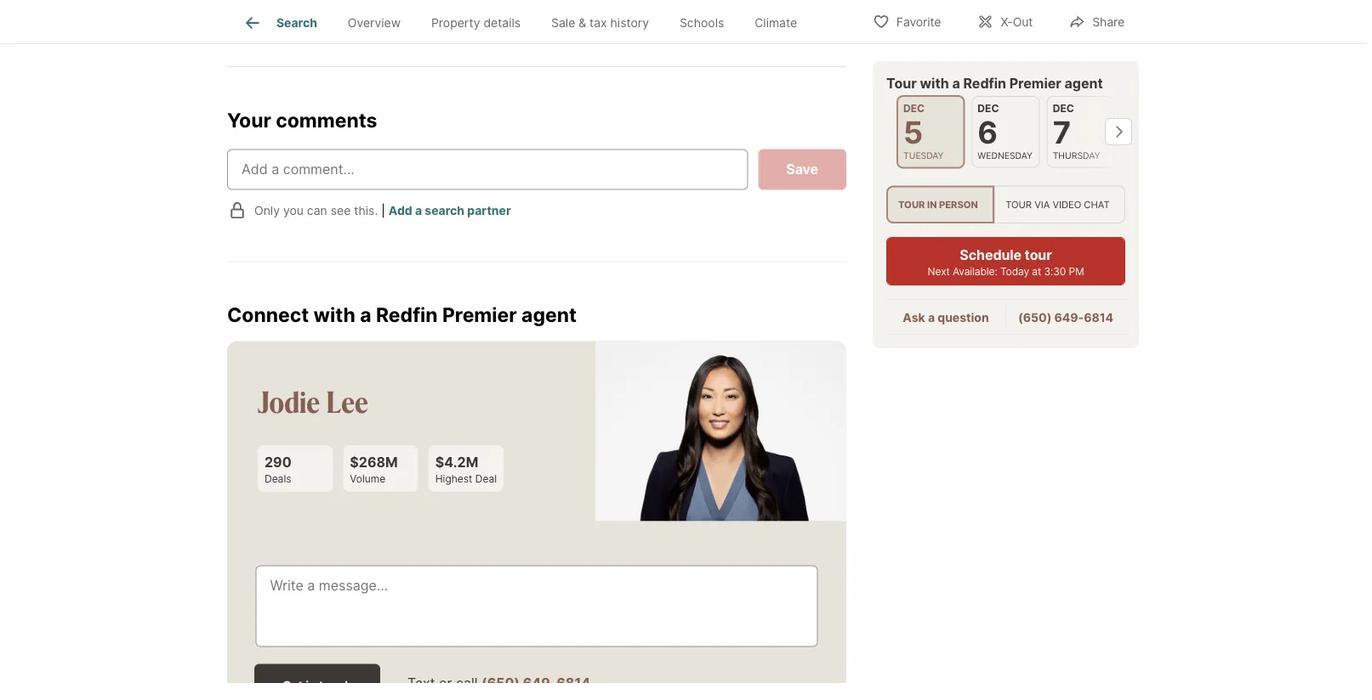 Task type: describe. For each thing, give the bounding box(es) containing it.
| add a search partner
[[381, 203, 511, 218]]

ask a question link
[[903, 311, 989, 325]]

5
[[903, 114, 923, 151]]

wednesday
[[978, 150, 1033, 161]]

$4.2m
[[435, 454, 478, 471]]

premier for connect with a redfin premier agent
[[442, 303, 517, 327]]

this.
[[354, 203, 378, 218]]

video
[[1053, 199, 1081, 210]]

with for tour
[[920, 75, 949, 91]]

dec 6 wednesday
[[978, 103, 1033, 161]]

save
[[786, 161, 818, 178]]

dec for 7
[[1053, 103, 1074, 115]]

dec 5 tuesday
[[903, 103, 944, 161]]

share
[[1093, 15, 1125, 29]]

7
[[1053, 114, 1071, 151]]

(650) 649-6814
[[1018, 311, 1114, 325]]

only you can see this.
[[254, 203, 378, 218]]

your comments
[[227, 108, 377, 132]]

in
[[927, 199, 937, 210]]

your
[[227, 108, 271, 132]]

out
[[1013, 15, 1033, 29]]

|
[[381, 203, 385, 218]]

highest
[[435, 473, 473, 485]]

sale & tax history tab
[[536, 3, 664, 43]]

a for connect
[[360, 303, 371, 327]]

available:
[[953, 266, 998, 278]]

(650)
[[1018, 311, 1052, 325]]

a for tour
[[952, 75, 960, 91]]

property
[[431, 16, 480, 30]]

tab list containing search
[[227, 0, 826, 43]]

next image
[[1105, 118, 1132, 146]]

tour in person
[[898, 199, 978, 210]]

climate
[[755, 16, 797, 30]]

290 deals
[[265, 454, 292, 485]]

agent for connect with a redfin premier agent
[[522, 303, 577, 327]]

favorite
[[897, 15, 941, 29]]

schedule
[[960, 247, 1022, 263]]

tax
[[590, 16, 607, 30]]

via
[[1035, 199, 1050, 210]]

sale & tax history
[[551, 16, 649, 30]]

6814
[[1084, 311, 1114, 325]]

redfin for connect
[[376, 303, 438, 327]]

question
[[938, 311, 989, 325]]

comments
[[276, 108, 377, 132]]

overview
[[348, 16, 401, 30]]

you
[[283, 203, 304, 218]]

search
[[276, 16, 317, 30]]

jodie
[[258, 382, 320, 420]]

6
[[978, 114, 998, 151]]



Task type: locate. For each thing, give the bounding box(es) containing it.
save button
[[758, 149, 846, 190]]

Add a comment... text field
[[242, 160, 734, 180]]

with right the connect
[[314, 303, 356, 327]]

tour via video chat
[[1006, 199, 1110, 210]]

today
[[1000, 266, 1029, 278]]

dec inside dec 7 thursday
[[1053, 103, 1074, 115]]

$268m volume
[[350, 454, 398, 485]]

agent
[[1065, 75, 1103, 91], [522, 303, 577, 327]]

0 horizontal spatial premier
[[442, 303, 517, 327]]

3 dec from the left
[[1053, 103, 1074, 115]]

schools tab
[[664, 3, 739, 43]]

649-
[[1055, 311, 1084, 325]]

0 horizontal spatial with
[[314, 303, 356, 327]]

dec
[[903, 103, 925, 115], [978, 103, 999, 115], [1053, 103, 1074, 115]]

schedule tour next available: today at 3:30 pm
[[928, 247, 1084, 278]]

agent for tour with a redfin premier agent
[[1065, 75, 1103, 91]]

3:30
[[1044, 266, 1066, 278]]

climate tab
[[739, 3, 813, 43]]

with
[[920, 75, 949, 91], [314, 303, 356, 327]]

tour
[[1025, 247, 1052, 263]]

dec inside dec 5 tuesday
[[903, 103, 925, 115]]

0 vertical spatial premier
[[1010, 75, 1062, 91]]

can
[[307, 203, 327, 218]]

1 dec from the left
[[903, 103, 925, 115]]

ask
[[903, 311, 925, 325]]

tour for tour via video chat
[[1006, 199, 1032, 210]]

tour for tour with a redfin premier agent
[[886, 75, 917, 91]]

connect with a redfin premier agent
[[227, 303, 577, 327]]

1 vertical spatial redfin
[[376, 303, 438, 327]]

tour
[[886, 75, 917, 91], [898, 199, 925, 210], [1006, 199, 1032, 210]]

290
[[265, 454, 292, 471]]

1 vertical spatial agent
[[522, 303, 577, 327]]

only
[[254, 203, 280, 218]]

dec down tour with a redfin premier agent
[[978, 103, 999, 115]]

connect
[[227, 303, 309, 327]]

tab list
[[227, 0, 826, 43]]

0 horizontal spatial agent
[[522, 303, 577, 327]]

premier
[[1010, 75, 1062, 91], [442, 303, 517, 327]]

Write a message... text field
[[270, 576, 804, 637]]

1 vertical spatial with
[[314, 303, 356, 327]]

see
[[331, 203, 351, 218]]

x-out button
[[963, 4, 1047, 39]]

tour for tour in person
[[898, 199, 925, 210]]

overview tab
[[332, 3, 416, 43]]

with for connect
[[314, 303, 356, 327]]

at
[[1032, 266, 1041, 278]]

property details tab
[[416, 3, 536, 43]]

redfin
[[963, 75, 1006, 91], [376, 303, 438, 327]]

0 horizontal spatial dec
[[903, 103, 925, 115]]

lee
[[326, 382, 368, 420]]

list box
[[886, 186, 1126, 224]]

property details
[[431, 16, 521, 30]]

partner
[[467, 203, 511, 218]]

2 horizontal spatial dec
[[1053, 103, 1074, 115]]

schools
[[680, 16, 724, 30]]

favorite button
[[858, 4, 956, 39]]

thursday
[[1053, 150, 1100, 161]]

tour left via at the top right
[[1006, 199, 1032, 210]]

a
[[952, 75, 960, 91], [415, 203, 422, 218], [360, 303, 371, 327], [928, 311, 935, 325]]

(650) 649-6814 link
[[1018, 311, 1114, 325]]

person
[[939, 199, 978, 210]]

add a search partner button
[[389, 203, 511, 218]]

x-out
[[1001, 15, 1033, 29]]

1 horizontal spatial agent
[[1065, 75, 1103, 91]]

a for |
[[415, 203, 422, 218]]

0 vertical spatial redfin
[[963, 75, 1006, 91]]

list box containing tour in person
[[886, 186, 1126, 224]]

dec for 5
[[903, 103, 925, 115]]

tuesday
[[903, 150, 944, 161]]

jodie lee link
[[258, 382, 368, 420]]

premier for tour with a redfin premier agent
[[1010, 75, 1062, 91]]

next
[[928, 266, 950, 278]]

deals
[[265, 473, 291, 485]]

0 vertical spatial with
[[920, 75, 949, 91]]

1 vertical spatial premier
[[442, 303, 517, 327]]

1 horizontal spatial premier
[[1010, 75, 1062, 91]]

1 horizontal spatial dec
[[978, 103, 999, 115]]

search
[[425, 203, 465, 218]]

history
[[610, 16, 649, 30]]

sale
[[551, 16, 575, 30]]

&
[[579, 16, 586, 30]]

x-
[[1001, 15, 1013, 29]]

with up dec 5 tuesday
[[920, 75, 949, 91]]

1 horizontal spatial with
[[920, 75, 949, 91]]

$4.2m highest deal
[[435, 454, 497, 485]]

2 dec from the left
[[978, 103, 999, 115]]

share button
[[1054, 4, 1139, 39]]

dec up tuesday
[[903, 103, 925, 115]]

dec up thursday
[[1053, 103, 1074, 115]]

dec for 6
[[978, 103, 999, 115]]

tour left in
[[898, 199, 925, 210]]

volume
[[350, 473, 386, 485]]

$268m
[[350, 454, 398, 471]]

redfin for tour
[[963, 75, 1006, 91]]

tour up 5
[[886, 75, 917, 91]]

san diego redfin agentjodie lee image
[[596, 341, 846, 522]]

chat
[[1084, 199, 1110, 210]]

pm
[[1069, 266, 1084, 278]]

tour with a redfin premier agent
[[886, 75, 1103, 91]]

0 horizontal spatial redfin
[[376, 303, 438, 327]]

0 vertical spatial agent
[[1065, 75, 1103, 91]]

jodie lee
[[258, 382, 368, 420]]

ask a question
[[903, 311, 989, 325]]

1 horizontal spatial redfin
[[963, 75, 1006, 91]]

add
[[389, 203, 412, 218]]

deal
[[475, 473, 497, 485]]

None button
[[897, 95, 965, 169], [972, 96, 1040, 168], [1047, 96, 1115, 168], [897, 95, 965, 169], [972, 96, 1040, 168], [1047, 96, 1115, 168]]

search link
[[242, 13, 317, 33]]

dec 7 thursday
[[1053, 103, 1100, 161]]

dec inside dec 6 wednesday
[[978, 103, 999, 115]]

details
[[484, 16, 521, 30]]



Task type: vqa. For each thing, say whether or not it's contained in the screenshot.
Jodie Lee
yes



